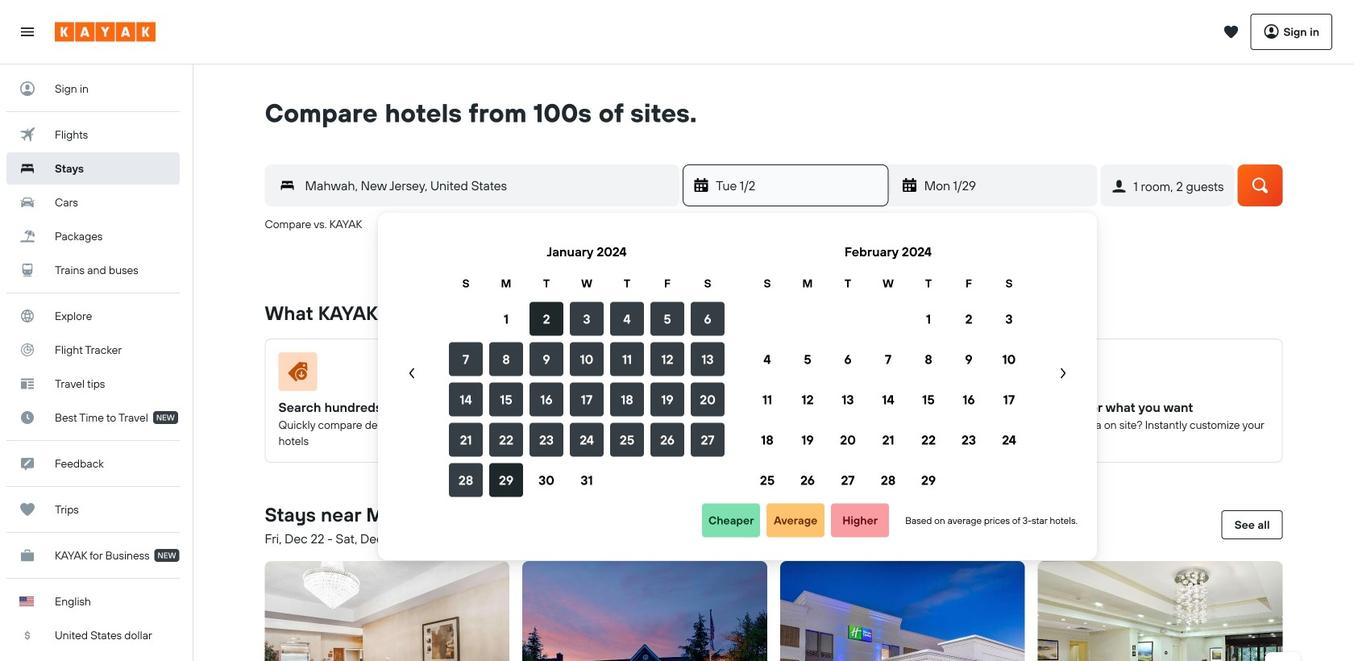 Task type: locate. For each thing, give the bounding box(es) containing it.
next month image
[[1056, 365, 1072, 381]]

1 horizontal spatial grid
[[747, 232, 1030, 500]]

navigation menu image
[[19, 24, 35, 40]]

figure
[[279, 352, 490, 398], [536, 352, 747, 398], [794, 352, 1005, 398], [1052, 352, 1263, 398]]

row
[[446, 274, 728, 292], [747, 274, 1030, 292], [446, 299, 728, 339], [747, 299, 1030, 339], [446, 339, 728, 379], [747, 339, 1030, 379], [446, 379, 728, 420], [747, 379, 1030, 420], [446, 420, 728, 460], [747, 420, 1030, 460], [446, 460, 728, 500], [747, 460, 1030, 500]]

item 5 of 8 group
[[1290, 555, 1355, 661]]

0 horizontal spatial grid
[[446, 232, 728, 500]]

None search field
[[241, 129, 1308, 261]]

united states (english) image
[[19, 597, 34, 606]]

2 figure from the left
[[536, 352, 747, 398]]

start date calendar input element
[[398, 232, 1078, 500]]

4 figure from the left
[[1052, 352, 1263, 398]]

grid
[[446, 232, 728, 500], [747, 232, 1030, 500]]

item 2 of 8 group
[[516, 555, 774, 661]]



Task type: describe. For each thing, give the bounding box(es) containing it.
2 grid from the left
[[747, 232, 1030, 500]]

3 figure from the left
[[794, 352, 1005, 398]]

1 figure from the left
[[279, 352, 490, 398]]

item 1 of 8 group
[[258, 555, 516, 661]]

item 4 of 8 group
[[1032, 555, 1290, 661]]

previous month image
[[404, 365, 420, 381]]

item 3 of 8 group
[[774, 555, 1032, 661]]

1 grid from the left
[[446, 232, 728, 500]]

Enter a city, hotel, airport or landmark text field
[[296, 174, 679, 197]]



Task type: vqa. For each thing, say whether or not it's contained in the screenshot.
your wishlist starts here carousel region
no



